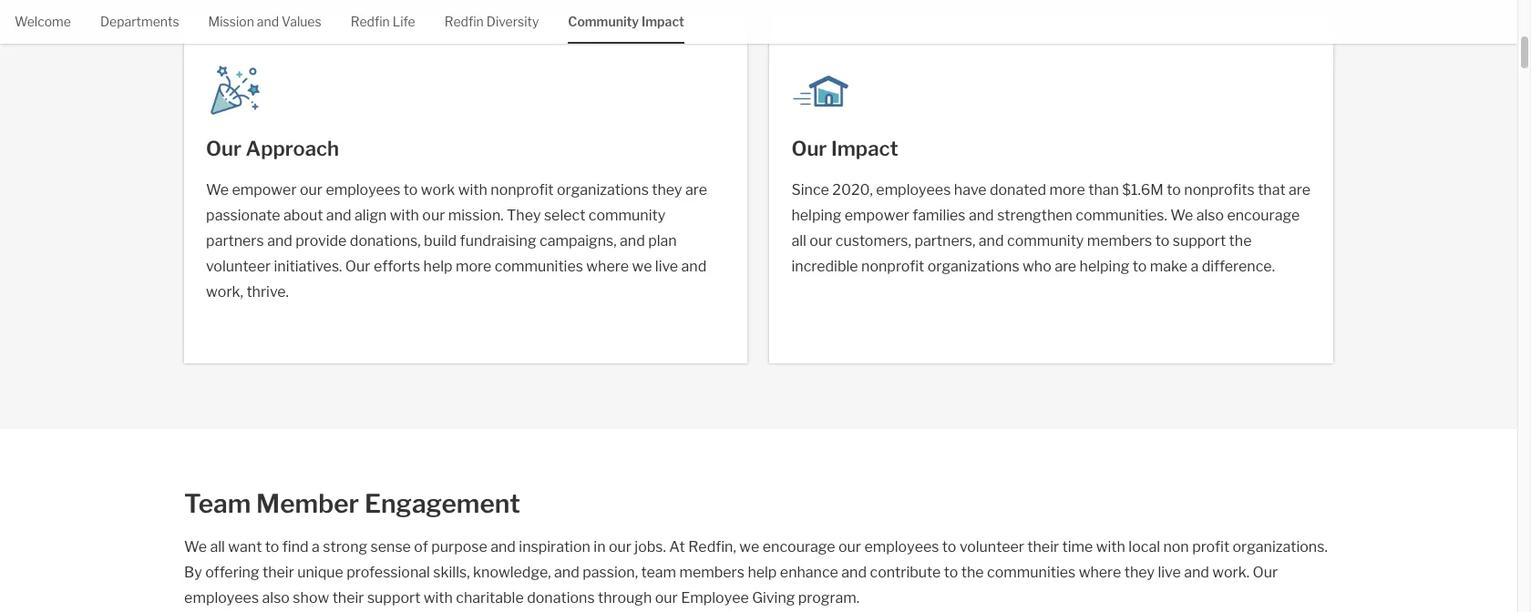 Task type: describe. For each thing, give the bounding box(es) containing it.
team
[[641, 565, 677, 582]]

who
[[1023, 258, 1052, 276]]

live inside we empower our employees to work with nonprofit organizations they are passionate about and align with our mission. they select community partners and provide donations, build fundraising campaigns, and plan volunteer initiatives. our efforts help more communities where we live and work, thrive.
[[655, 258, 678, 276]]

communities.
[[1076, 207, 1168, 225]]

our up program.
[[839, 539, 862, 557]]

knowledge,
[[473, 565, 551, 582]]

difference.
[[1202, 258, 1276, 276]]

donated
[[990, 182, 1047, 199]]

align
[[355, 207, 387, 225]]

than
[[1089, 182, 1120, 199]]

organizations inside we empower our employees to work with nonprofit organizations they are passionate about and align with our mission. they select community partners and provide donations, build fundraising campaigns, and plan volunteer initiatives. our efforts help more communities where we live and work, thrive.
[[557, 182, 649, 199]]

work,
[[206, 284, 243, 301]]

community
[[568, 14, 639, 29]]

inspiration
[[519, 539, 591, 557]]

values
[[282, 14, 322, 29]]

2020,
[[833, 182, 873, 199]]

charitable
[[456, 590, 524, 608]]

with up mission.
[[458, 182, 488, 199]]

employees down offering
[[184, 590, 259, 608]]

2 horizontal spatial their
[[1028, 539, 1060, 557]]

empower inside since 2020, employees have donated more than $1.6m to nonprofits that are helping empower families and strengthen communities. we also encourage all our customers, partners, and community members to support the incredible nonprofit organizations who are helping to make a difference.
[[845, 207, 910, 225]]

local
[[1129, 539, 1161, 557]]

plan
[[648, 233, 677, 250]]

make
[[1151, 258, 1188, 276]]

select
[[544, 207, 586, 225]]

departments
[[100, 14, 179, 29]]

our down "team"
[[655, 590, 678, 608]]

also inside since 2020, employees have donated more than $1.6m to nonprofits that are helping empower families and strengthen communities. we also encourage all our customers, partners, and community members to support the incredible nonprofit organizations who are helping to make a difference.
[[1197, 207, 1225, 225]]

we all want to find a strong sense of purpose and inspiration in our jobs. at redfin, we encourage our employees to volunteer their time with local non profit organizations. by offering their unique professional skills, knowledge, and passion, team members help enhance and contribute to the communities where they live and work. our employees also show their support with charitable donations through our employee giving program.
[[184, 539, 1328, 608]]

departments link
[[100, 0, 179, 42]]

employees inside since 2020, employees have donated more than $1.6m to nonprofits that are helping empower families and strengthen communities. we also encourage all our customers, partners, and community members to support the incredible nonprofit organizations who are helping to make a difference.
[[877, 182, 951, 199]]

non
[[1164, 539, 1190, 557]]

our approach link
[[206, 134, 726, 164]]

we for we all want to find a strong sense of purpose and inspiration in our jobs. at redfin, we encourage our employees to volunteer their time with local non profit organizations. by offering their unique professional skills, knowledge, and passion, team members help enhance and contribute to the communities where they live and work. our employees also show their support with charitable donations through our employee giving program.
[[184, 539, 207, 557]]

redfin for redfin diversity
[[445, 14, 484, 29]]

since 2020, employees have donated more than $1.6m to nonprofits that are helping empower families and strengthen communities. we also encourage all our customers, partners, and community members to support the incredible nonprofit organizations who are helping to make a difference.
[[792, 182, 1311, 276]]

communities inside we all want to find a strong sense of purpose and inspiration in our jobs. at redfin, we encourage our employees to volunteer their time with local non profit organizations. by offering their unique professional skills, knowledge, and passion, team members help enhance and contribute to the communities where they live and work. our employees also show their support with charitable donations through our employee giving program.
[[987, 565, 1076, 582]]

have
[[954, 182, 987, 199]]

our approach
[[206, 137, 339, 161]]

of
[[414, 539, 428, 557]]

with right 'time'
[[1097, 539, 1126, 557]]

jobs.
[[635, 539, 666, 557]]

life
[[393, 14, 415, 29]]

approach
[[246, 137, 339, 161]]

employees inside we empower our employees to work with nonprofit organizations they are passionate about and align with our mission. they select community partners and provide donations, build fundraising campaigns, and plan volunteer initiatives. our efforts help more communities where we live and work, thrive.
[[326, 182, 401, 199]]

help inside we all want to find a strong sense of purpose and inspiration in our jobs. at redfin, we encourage our employees to volunteer their time with local non profit organizations. by offering their unique professional skills, knowledge, and passion, team members help enhance and contribute to the communities where they live and work. our employees also show their support with charitable donations through our employee giving program.
[[748, 565, 777, 582]]

fundraising
[[460, 233, 537, 250]]

encourage inside we all want to find a strong sense of purpose and inspiration in our jobs. at redfin, we encourage our employees to volunteer their time with local non profit organizations. by offering their unique professional skills, knowledge, and passion, team members help enhance and contribute to the communities where they live and work. our employees also show their support with charitable donations through our employee giving program.
[[763, 539, 836, 557]]

giving
[[752, 590, 795, 608]]

team
[[184, 489, 251, 520]]

community inside since 2020, employees have donated more than $1.6m to nonprofits that are helping empower families and strengthen communities. we also encourage all our customers, partners, and community members to support the incredible nonprofit organizations who are helping to make a difference.
[[1007, 233, 1084, 250]]

customers,
[[836, 233, 912, 250]]

a inside since 2020, employees have donated more than $1.6m to nonprofits that are helping empower families and strengthen communities. we also encourage all our customers, partners, and community members to support the incredible nonprofit organizations who are helping to make a difference.
[[1191, 258, 1199, 276]]

redfin diversity link
[[445, 0, 539, 42]]

with down skills,
[[424, 590, 453, 608]]

show
[[293, 590, 329, 608]]

our up the about
[[300, 182, 323, 199]]

are inside we empower our employees to work with nonprofit organizations they are passionate about and align with our mission. they select community partners and provide donations, build fundraising campaigns, and plan volunteer initiatives. our efforts help more communities where we live and work, thrive.
[[686, 182, 708, 199]]

redfin for redfin life
[[351, 14, 390, 29]]

campaigns,
[[540, 233, 617, 250]]

where inside we all want to find a strong sense of purpose and inspiration in our jobs. at redfin, we encourage our employees to volunteer their time with local non profit organizations. by offering their unique professional skills, knowledge, and passion, team members help enhance and contribute to the communities where they live and work. our employees also show their support with charitable donations through our employee giving program.
[[1079, 565, 1122, 582]]

passionate
[[206, 207, 280, 225]]

donations,
[[350, 233, 421, 250]]

more inside since 2020, employees have donated more than $1.6m to nonprofits that are helping empower families and strengthen communities. we also encourage all our customers, partners, and community members to support the incredible nonprofit organizations who are helping to make a difference.
[[1050, 182, 1086, 199]]

volunteer inside we empower our employees to work with nonprofit organizations they are passionate about and align with our mission. they select community partners and provide donations, build fundraising campaigns, and plan volunteer initiatives. our efforts help more communities where we live and work, thrive.
[[206, 258, 271, 276]]

purpose
[[431, 539, 488, 557]]

1 horizontal spatial are
[[1055, 258, 1077, 276]]

donations
[[527, 590, 595, 608]]

provide
[[296, 233, 347, 250]]

all inside we all want to find a strong sense of purpose and inspiration in our jobs. at redfin, we encourage our employees to volunteer their time with local non profit organizations. by offering their unique professional skills, knowledge, and passion, team members help enhance and contribute to the communities where they live and work. our employees also show their support with charitable donations through our employee giving program.
[[210, 539, 225, 557]]

woman presenting on stage image
[[206, 61, 264, 120]]

enhance
[[780, 565, 839, 582]]

impact for our impact
[[832, 137, 899, 161]]

offering
[[205, 565, 259, 582]]

efforts
[[374, 258, 420, 276]]

to inside we empower our employees to work with nonprofit organizations they are passionate about and align with our mission. they select community partners and provide donations, build fundraising campaigns, and plan volunteer initiatives. our efforts help more communities where we live and work, thrive.
[[404, 182, 418, 199]]

thrive.
[[247, 284, 289, 301]]

program.
[[799, 590, 860, 608]]

unique
[[297, 565, 344, 582]]

support inside since 2020, employees have donated more than $1.6m to nonprofits that are helping empower families and strengthen communities. we also encourage all our customers, partners, and community members to support the incredible nonprofit organizations who are helping to make a difference.
[[1173, 233, 1226, 250]]

communities inside we empower our employees to work with nonprofit organizations they are passionate about and align with our mission. they select community partners and provide donations, build fundraising campaigns, and plan volunteer initiatives. our efforts help more communities where we live and work, thrive.
[[495, 258, 583, 276]]

community impact
[[568, 14, 685, 29]]

contribute
[[870, 565, 941, 582]]

work
[[421, 182, 455, 199]]

build
[[424, 233, 457, 250]]

sense
[[371, 539, 411, 557]]

$1.6m
[[1123, 182, 1164, 199]]

where inside we empower our employees to work with nonprofit organizations they are passionate about and align with our mission. they select community partners and provide donations, build fundraising campaigns, and plan volunteer initiatives. our efforts help more communities where we live and work, thrive.
[[587, 258, 629, 276]]

our impact
[[792, 137, 899, 161]]

by
[[184, 565, 202, 582]]

all inside since 2020, employees have donated more than $1.6m to nonprofits that are helping empower families and strengthen communities. we also encourage all our customers, partners, and community members to support the incredible nonprofit organizations who are helping to make a difference.
[[792, 233, 807, 250]]

community impact link
[[568, 0, 685, 42]]



Task type: locate. For each thing, give the bounding box(es) containing it.
1 horizontal spatial more
[[1050, 182, 1086, 199]]

0 horizontal spatial a
[[312, 539, 320, 557]]

organizations down partners,
[[928, 258, 1020, 276]]

live inside we all want to find a strong sense of purpose and inspiration in our jobs. at redfin, we encourage our employees to volunteer their time with local non profit organizations. by offering their unique professional skills, knowledge, and passion, team members help enhance and contribute to the communities where they live and work. our employees also show their support with charitable donations through our employee giving program.
[[1158, 565, 1181, 582]]

redfin life link
[[351, 0, 415, 42]]

encourage
[[1228, 207, 1300, 225], [763, 539, 836, 557]]

0 horizontal spatial support
[[367, 590, 421, 608]]

0 vertical spatial their
[[1028, 539, 1060, 557]]

our inside since 2020, employees have donated more than $1.6m to nonprofits that are helping empower families and strengthen communities. we also encourage all our customers, partners, and community members to support the incredible nonprofit organizations who are helping to make a difference.
[[810, 233, 833, 250]]

to
[[404, 182, 418, 199], [1167, 182, 1182, 199], [1156, 233, 1170, 250], [1133, 258, 1147, 276], [265, 539, 279, 557], [943, 539, 957, 557], [944, 565, 959, 582]]

1 horizontal spatial support
[[1173, 233, 1226, 250]]

we inside we empower our employees to work with nonprofit organizations they are passionate about and align with our mission. they select community partners and provide donations, build fundraising campaigns, and plan volunteer initiatives. our efforts help more communities where we live and work, thrive.
[[632, 258, 652, 276]]

skills,
[[433, 565, 470, 582]]

at
[[670, 539, 685, 557]]

0 horizontal spatial nonprofit
[[491, 182, 554, 199]]

organizations up select
[[557, 182, 649, 199]]

employees
[[326, 182, 401, 199], [877, 182, 951, 199], [865, 539, 940, 557], [184, 590, 259, 608]]

also
[[1197, 207, 1225, 225], [262, 590, 290, 608]]

communities down campaigns,
[[495, 258, 583, 276]]

helping down since
[[792, 207, 842, 225]]

live down non
[[1158, 565, 1181, 582]]

0 horizontal spatial all
[[210, 539, 225, 557]]

our up since
[[792, 137, 827, 161]]

employees up contribute
[[865, 539, 940, 557]]

families
[[913, 207, 966, 225]]

partners
[[206, 233, 264, 250]]

more left than
[[1050, 182, 1086, 199]]

time
[[1063, 539, 1094, 557]]

1 horizontal spatial live
[[1158, 565, 1181, 582]]

mission and values link
[[208, 0, 322, 42]]

0 horizontal spatial members
[[680, 565, 745, 582]]

0 horizontal spatial the
[[962, 565, 984, 582]]

1 horizontal spatial we
[[740, 539, 760, 557]]

0 horizontal spatial helping
[[792, 207, 842, 225]]

encourage inside since 2020, employees have donated more than $1.6m to nonprofits that are helping empower families and strengthen communities. we also encourage all our customers, partners, and community members to support the incredible nonprofit organizations who are helping to make a difference.
[[1228, 207, 1300, 225]]

they down local
[[1125, 565, 1155, 582]]

0 horizontal spatial empower
[[232, 182, 297, 199]]

0 horizontal spatial community
[[589, 207, 666, 225]]

partners,
[[915, 233, 976, 250]]

members inside since 2020, employees have donated more than $1.6m to nonprofits that are helping empower families and strengthen communities. we also encourage all our customers, partners, and community members to support the incredible nonprofit organizations who are helping to make a difference.
[[1088, 233, 1153, 250]]

members down communities.
[[1088, 233, 1153, 250]]

communities down 'time'
[[987, 565, 1076, 582]]

1 redfin from the left
[[351, 14, 390, 29]]

help down build
[[424, 258, 453, 276]]

2 vertical spatial their
[[332, 590, 364, 608]]

community
[[589, 207, 666, 225], [1007, 233, 1084, 250]]

we empower our employees to work with nonprofit organizations they are passionate about and align with our mission. they select community partners and provide donations, build fundraising campaigns, and plan volunteer initiatives. our efforts help more communities where we live and work, thrive.
[[206, 182, 708, 301]]

0 vertical spatial live
[[655, 258, 678, 276]]

1 horizontal spatial volunteer
[[960, 539, 1025, 557]]

1 vertical spatial also
[[262, 590, 290, 608]]

0 vertical spatial the
[[1230, 233, 1252, 250]]

where down 'time'
[[1079, 565, 1122, 582]]

redfin academy logo image
[[792, 61, 850, 120]]

volunteer inside we all want to find a strong sense of purpose and inspiration in our jobs. at redfin, we encourage our employees to volunteer their time with local non profit organizations. by offering their unique professional skills, knowledge, and passion, team members help enhance and contribute to the communities where they live and work. our employees also show their support with charitable donations through our employee giving program.
[[960, 539, 1025, 557]]

1 horizontal spatial also
[[1197, 207, 1225, 225]]

1 horizontal spatial communities
[[987, 565, 1076, 582]]

mission.
[[448, 207, 504, 225]]

our right in
[[609, 539, 632, 557]]

member
[[256, 489, 359, 520]]

organizations
[[557, 182, 649, 199], [928, 258, 1020, 276]]

0 vertical spatial they
[[652, 182, 683, 199]]

0 vertical spatial encourage
[[1228, 207, 1300, 225]]

0 vertical spatial also
[[1197, 207, 1225, 225]]

1 horizontal spatial where
[[1079, 565, 1122, 582]]

0 vertical spatial empower
[[232, 182, 297, 199]]

0 vertical spatial community
[[589, 207, 666, 225]]

1 horizontal spatial helping
[[1080, 258, 1130, 276]]

empower
[[232, 182, 297, 199], [845, 207, 910, 225]]

where down campaigns,
[[587, 258, 629, 276]]

support down 'professional' on the left
[[367, 590, 421, 608]]

team member engagement
[[184, 489, 521, 520]]

organizations.
[[1233, 539, 1328, 557]]

empower up passionate at the top left
[[232, 182, 297, 199]]

impact up the 2020, on the right top
[[832, 137, 899, 161]]

employee
[[681, 590, 749, 608]]

2 vertical spatial we
[[184, 539, 207, 557]]

we down plan
[[632, 258, 652, 276]]

the inside we all want to find a strong sense of purpose and inspiration in our jobs. at redfin, we encourage our employees to volunteer their time with local non profit organizations. by offering their unique professional skills, knowledge, and passion, team members help enhance and contribute to the communities where they live and work. our employees also show their support with charitable donations through our employee giving program.
[[962, 565, 984, 582]]

since
[[792, 182, 830, 199]]

1 vertical spatial all
[[210, 539, 225, 557]]

0 vertical spatial impact
[[642, 14, 685, 29]]

redfin left life
[[351, 14, 390, 29]]

more down the fundraising at the top left
[[456, 258, 492, 276]]

mission and values
[[208, 14, 322, 29]]

1 horizontal spatial empower
[[845, 207, 910, 225]]

we down "nonprofits"
[[1171, 207, 1194, 225]]

0 horizontal spatial live
[[655, 258, 678, 276]]

1 vertical spatial where
[[1079, 565, 1122, 582]]

0 vertical spatial all
[[792, 233, 807, 250]]

help
[[424, 258, 453, 276], [748, 565, 777, 582]]

1 vertical spatial we
[[740, 539, 760, 557]]

with up donations,
[[390, 207, 419, 225]]

help up giving
[[748, 565, 777, 582]]

in
[[594, 539, 606, 557]]

that
[[1258, 182, 1286, 199]]

a right the find
[[312, 539, 320, 557]]

also inside we all want to find a strong sense of purpose and inspiration in our jobs. at redfin, we encourage our employees to volunteer their time with local non profit organizations. by offering their unique professional skills, knowledge, and passion, team members help enhance and contribute to the communities where they live and work. our employees also show their support with charitable donations through our employee giving program.
[[262, 590, 290, 608]]

our impact link
[[792, 134, 1312, 164]]

also down "nonprofits"
[[1197, 207, 1225, 225]]

0 horizontal spatial where
[[587, 258, 629, 276]]

the up difference.
[[1230, 233, 1252, 250]]

about
[[284, 207, 323, 225]]

they inside we empower our employees to work with nonprofit organizations they are passionate about and align with our mission. they select community partners and provide donations, build fundraising campaigns, and plan volunteer initiatives. our efforts help more communities where we live and work, thrive.
[[652, 182, 683, 199]]

communities
[[495, 258, 583, 276], [987, 565, 1076, 582]]

our up incredible
[[810, 233, 833, 250]]

we for we empower our employees to work with nonprofit organizations they are passionate about and align with our mission. they select community partners and provide donations, build fundraising campaigns, and plan volunteer initiatives. our efforts help more communities where we live and work, thrive.
[[206, 182, 229, 199]]

initiatives.
[[274, 258, 342, 276]]

find
[[282, 539, 309, 557]]

1 vertical spatial a
[[312, 539, 320, 557]]

they
[[652, 182, 683, 199], [1125, 565, 1155, 582]]

welcome
[[15, 14, 71, 29]]

our inside we empower our employees to work with nonprofit organizations they are passionate about and align with our mission. they select community partners and provide donations, build fundraising campaigns, and plan volunteer initiatives. our efforts help more communities where we live and work, thrive.
[[345, 258, 371, 276]]

encourage up enhance
[[763, 539, 836, 557]]

we inside we all want to find a strong sense of purpose and inspiration in our jobs. at redfin, we encourage our employees to volunteer their time with local non profit organizations. by offering their unique professional skills, knowledge, and passion, team members help enhance and contribute to the communities where they live and work. our employees also show their support with charitable donations through our employee giving program.
[[184, 539, 207, 557]]

live down plan
[[655, 258, 678, 276]]

0 vertical spatial we
[[206, 182, 229, 199]]

0 vertical spatial communities
[[495, 258, 583, 276]]

redfin life
[[351, 14, 415, 29]]

0 vertical spatial we
[[632, 258, 652, 276]]

2 horizontal spatial are
[[1289, 182, 1311, 199]]

0 horizontal spatial organizations
[[557, 182, 649, 199]]

redfin diversity
[[445, 14, 539, 29]]

their
[[1028, 539, 1060, 557], [263, 565, 294, 582], [332, 590, 364, 608]]

members down 'redfin,'
[[680, 565, 745, 582]]

1 vertical spatial empower
[[845, 207, 910, 225]]

redfin,
[[689, 539, 737, 557]]

all left want
[[210, 539, 225, 557]]

1 vertical spatial they
[[1125, 565, 1155, 582]]

want
[[228, 539, 262, 557]]

0 horizontal spatial help
[[424, 258, 453, 276]]

more
[[1050, 182, 1086, 199], [456, 258, 492, 276]]

0 vertical spatial more
[[1050, 182, 1086, 199]]

0 vertical spatial helping
[[792, 207, 842, 225]]

are
[[686, 182, 708, 199], [1289, 182, 1311, 199], [1055, 258, 1077, 276]]

nonprofit down 'customers,'
[[862, 258, 925, 276]]

more inside we empower our employees to work with nonprofit organizations they are passionate about and align with our mission. they select community partners and provide donations, build fundraising campaigns, and plan volunteer initiatives. our efforts help more communities where we live and work, thrive.
[[456, 258, 492, 276]]

professional
[[347, 565, 430, 582]]

1 vertical spatial live
[[1158, 565, 1181, 582]]

nonprofit inside we empower our employees to work with nonprofit organizations they are passionate about and align with our mission. they select community partners and provide donations, build fundraising campaigns, and plan volunteer initiatives. our efforts help more communities where we live and work, thrive.
[[491, 182, 554, 199]]

we inside we all want to find a strong sense of purpose and inspiration in our jobs. at redfin, we encourage our employees to volunteer their time with local non profit organizations. by offering their unique professional skills, knowledge, and passion, team members help enhance and contribute to the communities where they live and work. our employees also show their support with charitable donations through our employee giving program.
[[740, 539, 760, 557]]

helping
[[792, 207, 842, 225], [1080, 258, 1130, 276]]

our
[[206, 137, 242, 161], [792, 137, 827, 161], [345, 258, 371, 276], [1253, 565, 1278, 582]]

our inside we all want to find a strong sense of purpose and inspiration in our jobs. at redfin, we encourage our employees to volunteer their time with local non profit organizations. by offering their unique professional skills, knowledge, and passion, team members help enhance and contribute to the communities where they live and work. our employees also show their support with charitable donations through our employee giving program.
[[1253, 565, 1278, 582]]

0 vertical spatial a
[[1191, 258, 1199, 276]]

we inside since 2020, employees have donated more than $1.6m to nonprofits that are helping empower families and strengthen communities. we also encourage all our customers, partners, and community members to support the incredible nonprofit organizations who are helping to make a difference.
[[1171, 207, 1194, 225]]

0 horizontal spatial are
[[686, 182, 708, 199]]

1 horizontal spatial they
[[1125, 565, 1155, 582]]

impact right community
[[642, 14, 685, 29]]

nonprofits
[[1185, 182, 1255, 199]]

passion,
[[583, 565, 638, 582]]

1 vertical spatial we
[[1171, 207, 1194, 225]]

1 horizontal spatial encourage
[[1228, 207, 1300, 225]]

mission
[[208, 14, 254, 29]]

engagement
[[365, 489, 521, 520]]

encourage down that
[[1228, 207, 1300, 225]]

we
[[206, 182, 229, 199], [1171, 207, 1194, 225], [184, 539, 207, 557]]

1 horizontal spatial organizations
[[928, 258, 1020, 276]]

1 vertical spatial support
[[367, 590, 421, 608]]

volunteer down partners
[[206, 258, 271, 276]]

all up incredible
[[792, 233, 807, 250]]

0 vertical spatial volunteer
[[206, 258, 271, 276]]

volunteer left 'time'
[[960, 539, 1025, 557]]

0 horizontal spatial encourage
[[763, 539, 836, 557]]

1 vertical spatial their
[[263, 565, 294, 582]]

nonprofit inside since 2020, employees have donated more than $1.6m to nonprofits that are helping empower families and strengthen communities. we also encourage all our customers, partners, and community members to support the incredible nonprofit organizations who are helping to make a difference.
[[862, 258, 925, 276]]

work.
[[1213, 565, 1250, 582]]

and
[[257, 14, 279, 29], [326, 207, 352, 225], [969, 207, 994, 225], [267, 233, 293, 250], [620, 233, 645, 250], [979, 233, 1004, 250], [682, 258, 707, 276], [491, 539, 516, 557], [554, 565, 580, 582], [842, 565, 867, 582], [1184, 565, 1210, 582]]

profit
[[1193, 539, 1230, 557]]

welcome link
[[15, 0, 71, 42]]

0 horizontal spatial impact
[[642, 14, 685, 29]]

their down the find
[[263, 565, 294, 582]]

community up who in the right top of the page
[[1007, 233, 1084, 250]]

1 vertical spatial impact
[[832, 137, 899, 161]]

0 horizontal spatial we
[[632, 258, 652, 276]]

1 vertical spatial organizations
[[928, 258, 1020, 276]]

through
[[598, 590, 652, 608]]

the inside since 2020, employees have donated more than $1.6m to nonprofits that are helping empower families and strengthen communities. we also encourage all our customers, partners, and community members to support the incredible nonprofit organizations who are helping to make a difference.
[[1230, 233, 1252, 250]]

1 vertical spatial community
[[1007, 233, 1084, 250]]

impact for community impact
[[642, 14, 685, 29]]

we
[[632, 258, 652, 276], [740, 539, 760, 557]]

support inside we all want to find a strong sense of purpose and inspiration in our jobs. at redfin, we encourage our employees to volunteer their time with local non profit organizations. by offering their unique professional skills, knowledge, and passion, team members help enhance and contribute to the communities where they live and work. our employees also show their support with charitable donations through our employee giving program.
[[367, 590, 421, 608]]

1 horizontal spatial community
[[1007, 233, 1084, 250]]

strengthen
[[998, 207, 1073, 225]]

they inside we all want to find a strong sense of purpose and inspiration in our jobs. at redfin, we encourage our employees to volunteer their time with local non profit organizations. by offering their unique professional skills, knowledge, and passion, team members help enhance and contribute to the communities where they live and work. our employees also show their support with charitable donations through our employee giving program.
[[1125, 565, 1155, 582]]

1 horizontal spatial all
[[792, 233, 807, 250]]

with
[[458, 182, 488, 199], [390, 207, 419, 225], [1097, 539, 1126, 557], [424, 590, 453, 608]]

1 vertical spatial volunteer
[[960, 539, 1025, 557]]

our down organizations.
[[1253, 565, 1278, 582]]

we up passionate at the top left
[[206, 182, 229, 199]]

we right 'redfin,'
[[740, 539, 760, 557]]

we inside we empower our employees to work with nonprofit organizations they are passionate about and align with our mission. they select community partners and provide donations, build fundraising campaigns, and plan volunteer initiatives. our efforts help more communities where we live and work, thrive.
[[206, 182, 229, 199]]

help inside we empower our employees to work with nonprofit organizations they are passionate about and align with our mission. they select community partners and provide donations, build fundraising campaigns, and plan volunteer initiatives. our efforts help more communities where we live and work, thrive.
[[424, 258, 453, 276]]

our down donations,
[[345, 258, 371, 276]]

0 vertical spatial help
[[424, 258, 453, 276]]

organizations inside since 2020, employees have donated more than $1.6m to nonprofits that are helping empower families and strengthen communities. we also encourage all our customers, partners, and community members to support the incredible nonprofit organizations who are helping to make a difference.
[[928, 258, 1020, 276]]

1 vertical spatial more
[[456, 258, 492, 276]]

a inside we all want to find a strong sense of purpose and inspiration in our jobs. at redfin, we encourage our employees to volunteer their time with local non profit organizations. by offering their unique professional skills, knowledge, and passion, team members help enhance and contribute to the communities where they live and work. our employees also show their support with charitable donations through our employee giving program.
[[312, 539, 320, 557]]

1 vertical spatial encourage
[[763, 539, 836, 557]]

empower up 'customers,'
[[845, 207, 910, 225]]

redfin left the "diversity"
[[445, 14, 484, 29]]

they
[[507, 207, 541, 225]]

0 vertical spatial support
[[1173, 233, 1226, 250]]

1 horizontal spatial redfin
[[445, 14, 484, 29]]

1 horizontal spatial a
[[1191, 258, 1199, 276]]

1 vertical spatial communities
[[987, 565, 1076, 582]]

impact inside "link"
[[642, 14, 685, 29]]

1 horizontal spatial impact
[[832, 137, 899, 161]]

our down the woman presenting on stage image
[[206, 137, 242, 161]]

the right contribute
[[962, 565, 984, 582]]

0 horizontal spatial volunteer
[[206, 258, 271, 276]]

2 redfin from the left
[[445, 14, 484, 29]]

support up make
[[1173, 233, 1226, 250]]

0 horizontal spatial communities
[[495, 258, 583, 276]]

our
[[300, 182, 323, 199], [422, 207, 445, 225], [810, 233, 833, 250], [609, 539, 632, 557], [839, 539, 862, 557], [655, 590, 678, 608]]

1 vertical spatial help
[[748, 565, 777, 582]]

incredible
[[792, 258, 859, 276]]

employees up families
[[877, 182, 951, 199]]

employees up align
[[326, 182, 401, 199]]

their right show at left bottom
[[332, 590, 364, 608]]

0 horizontal spatial they
[[652, 182, 683, 199]]

0 horizontal spatial also
[[262, 590, 290, 608]]

0 vertical spatial where
[[587, 258, 629, 276]]

empower inside we empower our employees to work with nonprofit organizations they are passionate about and align with our mission. they select community partners and provide donations, build fundraising campaigns, and plan volunteer initiatives. our efforts help more communities where we live and work, thrive.
[[232, 182, 297, 199]]

diversity
[[487, 14, 539, 29]]

they up plan
[[652, 182, 683, 199]]

redfin
[[351, 14, 390, 29], [445, 14, 484, 29]]

1 vertical spatial the
[[962, 565, 984, 582]]

1 horizontal spatial members
[[1088, 233, 1153, 250]]

1 vertical spatial members
[[680, 565, 745, 582]]

helping down communities.
[[1080, 258, 1130, 276]]

their left 'time'
[[1028, 539, 1060, 557]]

our down work at left
[[422, 207, 445, 225]]

1 horizontal spatial their
[[332, 590, 364, 608]]

strong
[[323, 539, 368, 557]]

we up by
[[184, 539, 207, 557]]

nonprofit up the they
[[491, 182, 554, 199]]

1 vertical spatial helping
[[1080, 258, 1130, 276]]

0 horizontal spatial more
[[456, 258, 492, 276]]

1 vertical spatial nonprofit
[[862, 258, 925, 276]]

0 horizontal spatial redfin
[[351, 14, 390, 29]]

volunteer
[[206, 258, 271, 276], [960, 539, 1025, 557]]

0 vertical spatial members
[[1088, 233, 1153, 250]]

community up plan
[[589, 207, 666, 225]]

1 horizontal spatial nonprofit
[[862, 258, 925, 276]]

0 vertical spatial organizations
[[557, 182, 649, 199]]

1 horizontal spatial help
[[748, 565, 777, 582]]

also left show at left bottom
[[262, 590, 290, 608]]

members inside we all want to find a strong sense of purpose and inspiration in our jobs. at redfin, we encourage our employees to volunteer their time with local non profit organizations. by offering their unique professional skills, knowledge, and passion, team members help enhance and contribute to the communities where they live and work. our employees also show their support with charitable donations through our employee giving program.
[[680, 565, 745, 582]]

community inside we empower our employees to work with nonprofit organizations they are passionate about and align with our mission. they select community partners and provide donations, build fundraising campaigns, and plan volunteer initiatives. our efforts help more communities where we live and work, thrive.
[[589, 207, 666, 225]]

0 horizontal spatial their
[[263, 565, 294, 582]]

1 horizontal spatial the
[[1230, 233, 1252, 250]]

a right make
[[1191, 258, 1199, 276]]

0 vertical spatial nonprofit
[[491, 182, 554, 199]]



Task type: vqa. For each thing, say whether or not it's contained in the screenshot.
empower
yes



